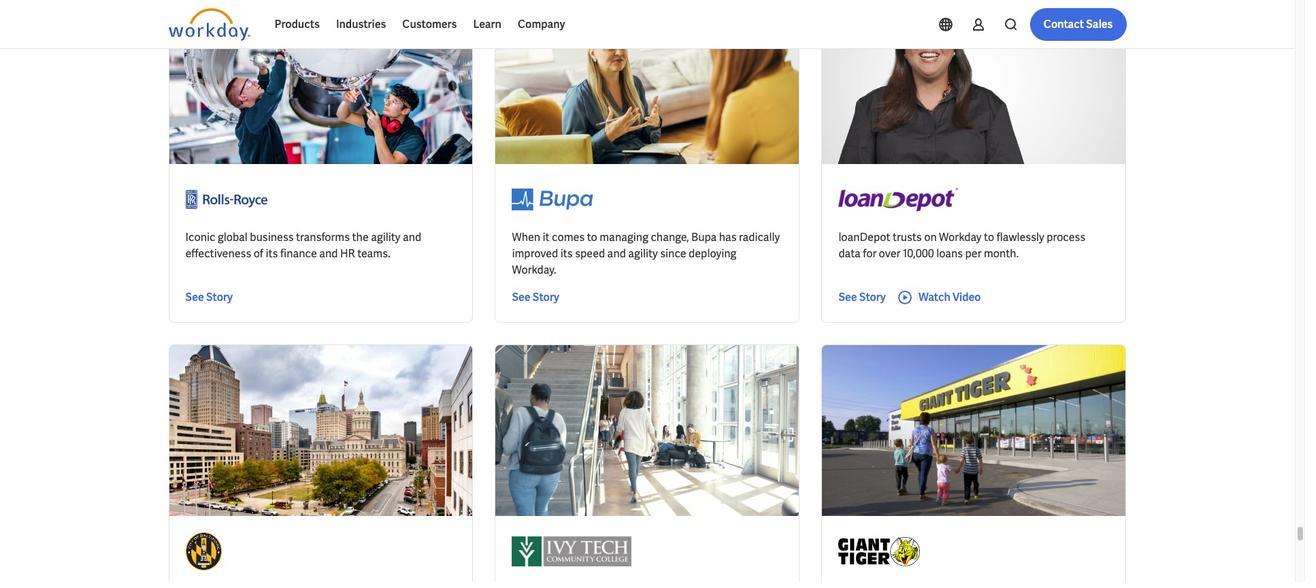 Task type: vqa. For each thing, say whether or not it's contained in the screenshot.
up
no



Task type: describe. For each thing, give the bounding box(es) containing it.
workday.
[[512, 263, 557, 277]]

topic
[[179, 15, 203, 27]]

the
[[352, 230, 369, 245]]

the british united provident association limited image
[[512, 181, 594, 219]]

city of baltimore (mayor and city council of baltimore) image
[[185, 532, 222, 571]]

data
[[839, 247, 861, 261]]

go to the homepage image
[[168, 8, 250, 41]]

topic button
[[168, 7, 230, 35]]

when
[[512, 230, 541, 245]]

workday
[[939, 230, 982, 245]]

it
[[543, 230, 550, 245]]

radically
[[739, 230, 780, 245]]

trusts
[[893, 230, 922, 245]]

has
[[719, 230, 737, 245]]

its inside when it comes to managing change, bupa has radically improved its speed and agility since deploying workday.
[[561, 247, 573, 261]]

industries
[[336, 17, 386, 31]]

watch video
[[919, 290, 981, 304]]

finance
[[280, 247, 317, 261]]

clear all
[[532, 15, 568, 27]]

industry
[[252, 15, 288, 27]]

3 see story link from the left
[[839, 289, 886, 306]]

more
[[467, 15, 490, 27]]

products
[[275, 17, 320, 31]]

watch video link
[[897, 289, 981, 306]]

flawlessly
[[997, 230, 1045, 245]]

loandepot trusts on workday to flawlessly process data for over 10,000 loans per month.
[[839, 230, 1086, 261]]

agility inside when it comes to managing change, bupa has radically improved its speed and agility since deploying workday.
[[629, 247, 658, 261]]

since
[[660, 247, 687, 261]]

rolls-royce plc image
[[185, 181, 267, 219]]

comes
[[552, 230, 585, 245]]

its inside the iconic global business transforms the agility and effectiveness of its finance and hr teams.
[[266, 247, 278, 261]]

10,000
[[903, 247, 934, 261]]

giant tiger stores ltd. image
[[839, 532, 921, 571]]

story for iconic global business transforms the agility and effectiveness of its finance and hr teams.
[[206, 290, 233, 304]]

business outcome button
[[326, 7, 445, 35]]

ivy tech community college of indiana image
[[512, 532, 632, 571]]

learn button
[[465, 8, 510, 41]]

contact sales
[[1044, 17, 1113, 31]]

industries button
[[328, 8, 394, 41]]

when it comes to managing change, bupa has radically improved its speed and agility since deploying workday.
[[512, 230, 780, 277]]

see for when it comes to managing change, bupa has radically improved its speed and agility since deploying workday.
[[512, 290, 531, 304]]

managing
[[600, 230, 649, 245]]

all
[[557, 15, 568, 27]]

business
[[250, 230, 294, 245]]

for
[[863, 247, 877, 261]]

industry button
[[241, 7, 315, 35]]

change,
[[651, 230, 689, 245]]

deploying
[[689, 247, 737, 261]]

business outcome
[[337, 15, 418, 27]]

1 horizontal spatial and
[[403, 230, 422, 245]]

see story link for iconic global business transforms the agility and effectiveness of its finance and hr teams.
[[185, 289, 233, 306]]

hr
[[340, 247, 355, 261]]

sales
[[1087, 17, 1113, 31]]

3 see story from the left
[[839, 290, 886, 304]]

contact
[[1044, 17, 1084, 31]]



Task type: locate. For each thing, give the bounding box(es) containing it.
and down transforms
[[319, 247, 338, 261]]

loandepot
[[839, 230, 891, 245]]

1 horizontal spatial see story
[[512, 290, 560, 304]]

2 horizontal spatial see story
[[839, 290, 886, 304]]

agility inside the iconic global business transforms the agility and effectiveness of its finance and hr teams.
[[371, 230, 401, 245]]

1 see story link from the left
[[185, 289, 233, 306]]

iconic
[[185, 230, 215, 245]]

0 horizontal spatial story
[[206, 290, 233, 304]]

per
[[966, 247, 982, 261]]

global
[[218, 230, 248, 245]]

0 horizontal spatial see
[[185, 290, 204, 304]]

1 horizontal spatial agility
[[629, 247, 658, 261]]

outcome
[[378, 15, 418, 27]]

clear
[[532, 15, 555, 27]]

see story link
[[185, 289, 233, 306], [512, 289, 560, 306], [839, 289, 886, 306]]

see
[[185, 290, 204, 304], [512, 290, 531, 304], [839, 290, 857, 304]]

over
[[879, 247, 901, 261]]

to inside when it comes to managing change, bupa has radically improved its speed and agility since deploying workday.
[[587, 230, 598, 245]]

teams.
[[357, 247, 391, 261]]

its
[[266, 247, 278, 261], [561, 247, 573, 261]]

clear all button
[[528, 7, 572, 35]]

iconic global business transforms the agility and effectiveness of its finance and hr teams.
[[185, 230, 422, 261]]

story down workday.
[[533, 290, 560, 304]]

improved
[[512, 247, 558, 261]]

customers button
[[394, 8, 465, 41]]

3 see from the left
[[839, 290, 857, 304]]

2 see story link from the left
[[512, 289, 560, 306]]

0 horizontal spatial agility
[[371, 230, 401, 245]]

loandepot.com image
[[839, 181, 959, 219]]

company
[[518, 17, 565, 31]]

see for iconic global business transforms the agility and effectiveness of its finance and hr teams.
[[185, 290, 204, 304]]

see story link down workday.
[[512, 289, 560, 306]]

2 story from the left
[[533, 290, 560, 304]]

0 horizontal spatial to
[[587, 230, 598, 245]]

and inside when it comes to managing change, bupa has radically improved its speed and agility since deploying workday.
[[608, 247, 626, 261]]

1 see story from the left
[[185, 290, 233, 304]]

customers
[[403, 17, 457, 31]]

2 its from the left
[[561, 247, 573, 261]]

process
[[1047, 230, 1086, 245]]

contact sales link
[[1030, 8, 1127, 41]]

see story
[[185, 290, 233, 304], [512, 290, 560, 304], [839, 290, 886, 304]]

3 story from the left
[[860, 290, 886, 304]]

0 horizontal spatial see story link
[[185, 289, 233, 306]]

learn
[[473, 17, 502, 31]]

company button
[[510, 8, 574, 41]]

of
[[254, 247, 263, 261]]

0 vertical spatial agility
[[371, 230, 401, 245]]

see story down effectiveness
[[185, 290, 233, 304]]

Search Customer Stories text field
[[933, 9, 1100, 33]]

to
[[587, 230, 598, 245], [984, 230, 995, 245]]

transforms
[[296, 230, 350, 245]]

see down data
[[839, 290, 857, 304]]

to inside "loandepot trusts on workday to flawlessly process data for over 10,000 loans per month."
[[984, 230, 995, 245]]

more button
[[456, 7, 517, 35]]

2 see story from the left
[[512, 290, 560, 304]]

video
[[953, 290, 981, 304]]

story down effectiveness
[[206, 290, 233, 304]]

see story link for when it comes to managing change, bupa has radically improved its speed and agility since deploying workday.
[[512, 289, 560, 306]]

and right the
[[403, 230, 422, 245]]

0 horizontal spatial see story
[[185, 290, 233, 304]]

1 horizontal spatial see story link
[[512, 289, 560, 306]]

business
[[337, 15, 376, 27]]

watch
[[919, 290, 951, 304]]

1 horizontal spatial to
[[984, 230, 995, 245]]

effectiveness
[[185, 247, 251, 261]]

see story down workday.
[[512, 290, 560, 304]]

story for when it comes to managing change, bupa has radically improved its speed and agility since deploying workday.
[[533, 290, 560, 304]]

1 its from the left
[[266, 247, 278, 261]]

1 to from the left
[[587, 230, 598, 245]]

see story link down for
[[839, 289, 886, 306]]

story
[[206, 290, 233, 304], [533, 290, 560, 304], [860, 290, 886, 304]]

see story for iconic global business transforms the agility and effectiveness of its finance and hr teams.
[[185, 290, 233, 304]]

see down workday.
[[512, 290, 531, 304]]

1 horizontal spatial see
[[512, 290, 531, 304]]

see story down for
[[839, 290, 886, 304]]

2 horizontal spatial and
[[608, 247, 626, 261]]

1 story from the left
[[206, 290, 233, 304]]

and
[[403, 230, 422, 245], [319, 247, 338, 261], [608, 247, 626, 261]]

2 to from the left
[[984, 230, 995, 245]]

2 horizontal spatial story
[[860, 290, 886, 304]]

agility up teams.
[[371, 230, 401, 245]]

agility
[[371, 230, 401, 245], [629, 247, 658, 261]]

to up "month."
[[984, 230, 995, 245]]

bupa
[[692, 230, 717, 245]]

see story link down effectiveness
[[185, 289, 233, 306]]

see down effectiveness
[[185, 290, 204, 304]]

its down comes
[[561, 247, 573, 261]]

1 horizontal spatial its
[[561, 247, 573, 261]]

loans
[[937, 247, 963, 261]]

see story for when it comes to managing change, bupa has radically improved its speed and agility since deploying workday.
[[512, 290, 560, 304]]

month.
[[984, 247, 1019, 261]]

story down for
[[860, 290, 886, 304]]

and down managing at the top of the page
[[608, 247, 626, 261]]

1 vertical spatial agility
[[629, 247, 658, 261]]

2 horizontal spatial see
[[839, 290, 857, 304]]

1 horizontal spatial story
[[533, 290, 560, 304]]

speed
[[575, 247, 605, 261]]

0 horizontal spatial and
[[319, 247, 338, 261]]

1 see from the left
[[185, 290, 204, 304]]

products button
[[267, 8, 328, 41]]

2 horizontal spatial see story link
[[839, 289, 886, 306]]

0 horizontal spatial its
[[266, 247, 278, 261]]

its right "of"
[[266, 247, 278, 261]]

2 see from the left
[[512, 290, 531, 304]]

on
[[925, 230, 937, 245]]

agility down managing at the top of the page
[[629, 247, 658, 261]]

to up speed
[[587, 230, 598, 245]]



